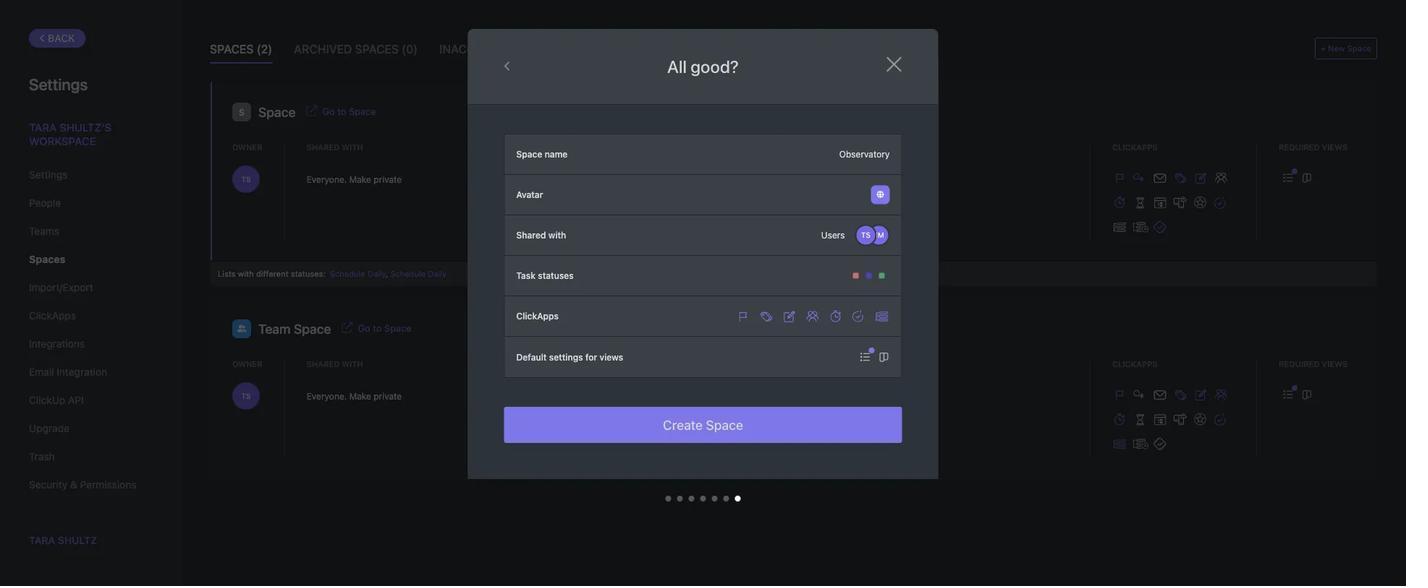 Task type: locate. For each thing, give the bounding box(es) containing it.
inaccessible spaces
[[439, 42, 570, 56]]

api
[[68, 395, 84, 407]]

0 vertical spatial go
[[322, 106, 335, 117]]

spaces link
[[29, 247, 151, 272]]

to
[[337, 106, 346, 117], [711, 175, 721, 183], [373, 323, 382, 334]]

,
[[386, 269, 388, 279]]

0 vertical spatial everyone. make private
[[307, 174, 402, 185]]

1 everyone. make private from the top
[[307, 174, 402, 185]]

required for team space
[[1279, 360, 1320, 369]]

2 daily from the left
[[428, 269, 447, 279]]

shared
[[307, 143, 340, 152], [516, 230, 546, 241], [307, 360, 340, 369]]

make for space
[[349, 174, 371, 185]]

settings down back 'link'
[[29, 75, 88, 93]]

0 vertical spatial everyone.
[[307, 174, 347, 185]]

views for team space
[[1322, 360, 1348, 369]]

create space
[[663, 418, 743, 433]]

tara left shultz
[[29, 535, 55, 547]]

2 required from the top
[[1279, 360, 1320, 369]]

0 vertical spatial private
[[374, 174, 402, 185]]

users
[[821, 230, 845, 241]]

0 vertical spatial make
[[349, 174, 371, 185]]

go to space down archived spaces (0)
[[322, 106, 376, 117]]

0 vertical spatial go to space
[[322, 106, 376, 117]]

settings inside settings link
[[29, 169, 68, 181]]

2 private from the top
[[374, 391, 402, 402]]

1 horizontal spatial schedule
[[390, 269, 426, 279]]

task statuses
[[516, 271, 574, 281]]

space left name
[[516, 149, 542, 160]]

1 horizontal spatial to
[[373, 323, 382, 334]]

0 vertical spatial shared
[[307, 143, 340, 152]]

daily
[[368, 269, 386, 279], [428, 269, 447, 279]]

schedule left the ,
[[330, 269, 365, 279]]

1 everyone. from the top
[[307, 174, 347, 185]]

1 vertical spatial go to space
[[358, 323, 412, 334]]

security & permissions
[[29, 479, 136, 491]]

2 tara from the top
[[29, 535, 55, 547]]

spaces
[[210, 42, 254, 56], [355, 42, 399, 56], [523, 42, 567, 56], [29, 254, 65, 266]]

1 settings from the top
[[29, 75, 88, 93]]

2 everyone. make private from the top
[[307, 391, 402, 402]]

0 horizontal spatial daily
[[368, 269, 386, 279]]

teams link
[[29, 219, 151, 244]]

go
[[322, 106, 335, 117], [358, 323, 370, 334]]

go to space link down archived spaces (0)
[[322, 105, 376, 117]]

1 horizontal spatial daily
[[428, 269, 447, 279]]

with
[[342, 143, 363, 152], [548, 230, 566, 241], [238, 269, 254, 279], [342, 360, 363, 369]]

1 schedule from the left
[[330, 269, 365, 279]]

2 vertical spatial shared
[[307, 360, 340, 369]]

2 vertical spatial shared with
[[307, 360, 363, 369]]

private
[[374, 174, 402, 185], [374, 391, 402, 402]]

shared with
[[307, 143, 363, 152], [516, 230, 566, 241], [307, 360, 363, 369]]

1 vertical spatial go to space link
[[358, 322, 412, 334]]

all good? dialog
[[468, 29, 938, 516]]

2 owner from the top
[[232, 360, 262, 369]]

statuses
[[538, 271, 574, 281]]

space
[[1347, 44, 1371, 53], [258, 104, 296, 120], [349, 106, 376, 117], [516, 149, 542, 160], [294, 321, 331, 337], [384, 323, 412, 334], [706, 418, 743, 433]]

1 vertical spatial required
[[1279, 360, 1320, 369]]

settings
[[29, 75, 88, 93], [29, 169, 68, 181]]

to do complete
[[711, 175, 775, 183]]

email
[[29, 367, 54, 378]]

1 make from the top
[[349, 174, 371, 185]]

go to space link down the ,
[[358, 322, 412, 334]]

clickup api link
[[29, 389, 151, 413]]

views
[[1322, 143, 1348, 152], [600, 352, 623, 363], [1322, 360, 1348, 369]]

2 make from the top
[[349, 391, 371, 402]]

1 tara from the top
[[29, 121, 57, 134]]

0 vertical spatial shared with
[[307, 143, 363, 152]]

archived spaces (0)
[[294, 42, 418, 56]]

clickapps
[[1112, 143, 1158, 152], [29, 310, 76, 322], [516, 312, 559, 322], [1112, 360, 1158, 369]]

lists
[[218, 269, 236, 279]]

go to space for space
[[322, 106, 376, 117]]

tara
[[29, 121, 57, 134], [29, 535, 55, 547]]

settings up people
[[29, 169, 68, 181]]

spaces (2)
[[210, 42, 272, 56]]

views inside all good? dialog
[[600, 352, 623, 363]]

2 everyone. from the top
[[307, 391, 347, 402]]

1 vertical spatial to
[[711, 175, 721, 183]]

1 vertical spatial tara
[[29, 535, 55, 547]]

team
[[258, 321, 291, 337]]

2 schedule from the left
[[390, 269, 426, 279]]

go to space link for team space
[[358, 322, 412, 334]]

spaces down teams
[[29, 254, 65, 266]]

tara up "workspace"
[[29, 121, 57, 134]]

0 vertical spatial required views
[[1279, 143, 1348, 152]]

private for space
[[374, 174, 402, 185]]

1 vertical spatial everyone.
[[307, 391, 347, 402]]

go down archived at the left top of page
[[322, 106, 335, 117]]

2 settings from the top
[[29, 169, 68, 181]]

1 vertical spatial everyone. make private
[[307, 391, 402, 402]]

to down archived spaces (0)
[[337, 106, 346, 117]]

required views for space
[[1279, 143, 1348, 152]]

all
[[667, 56, 687, 77]]

shultz's
[[60, 121, 112, 134]]

private for team space
[[374, 391, 402, 402]]

0 horizontal spatial to
[[337, 106, 346, 117]]

clickapps inside settings 'element'
[[29, 310, 76, 322]]

1 required from the top
[[1279, 143, 1320, 152]]

required for space
[[1279, 143, 1320, 152]]

space right team
[[294, 321, 331, 337]]

0 horizontal spatial go
[[322, 106, 335, 117]]

make
[[349, 174, 371, 185], [349, 391, 371, 402]]

tara inside tara shultz's workspace
[[29, 121, 57, 134]]

to down lists with different statuses: schedule daily , schedule daily
[[373, 323, 382, 334]]

schedule right the ,
[[390, 269, 426, 279]]

1 vertical spatial shared
[[516, 230, 546, 241]]

1 private from the top
[[374, 174, 402, 185]]

statuses:
[[291, 269, 325, 279]]

go to space down the ,
[[358, 323, 412, 334]]

1 horizontal spatial go
[[358, 323, 370, 334]]

go to space
[[322, 106, 376, 117], [358, 323, 412, 334]]

team space
[[258, 321, 331, 337]]

1 vertical spatial settings
[[29, 169, 68, 181]]

schedule
[[330, 269, 365, 279], [390, 269, 426, 279]]

trash link
[[29, 445, 151, 470]]

+
[[1321, 44, 1326, 53]]

required
[[1279, 143, 1320, 152], [1279, 360, 1320, 369]]

back link
[[29, 29, 86, 48]]

with inside all good? dialog
[[548, 230, 566, 241]]

owner
[[232, 143, 262, 152], [232, 360, 262, 369]]

0 horizontal spatial schedule
[[330, 269, 365, 279]]

1 required views from the top
[[1279, 143, 1348, 152]]

2 required views from the top
[[1279, 360, 1348, 369]]

go to space link
[[322, 105, 376, 117], [358, 322, 412, 334]]

everyone.
[[307, 174, 347, 185], [307, 391, 347, 402]]

0 vertical spatial tara
[[29, 121, 57, 134]]

1 vertical spatial required views
[[1279, 360, 1348, 369]]

all good?
[[667, 56, 739, 77]]

0 vertical spatial go to space link
[[322, 105, 376, 117]]

observatory
[[839, 149, 890, 160]]

everyone. make private for space
[[307, 174, 402, 185]]

default
[[516, 352, 547, 363]]

required views
[[1279, 143, 1348, 152], [1279, 360, 1348, 369]]

0 vertical spatial to
[[337, 106, 346, 117]]

1 vertical spatial private
[[374, 391, 402, 402]]

space down archived spaces (0)
[[349, 106, 376, 117]]

1 owner from the top
[[232, 143, 262, 152]]

security
[[29, 479, 67, 491]]

to left the 'do' at top
[[711, 175, 721, 183]]

go down lists with different statuses: schedule daily , schedule daily
[[358, 323, 370, 334]]

0 vertical spatial required
[[1279, 143, 1320, 152]]

daily right statuses:
[[368, 269, 386, 279]]

2 vertical spatial to
[[373, 323, 382, 334]]

1 vertical spatial shared with
[[516, 230, 566, 241]]

everyone. for team space
[[307, 391, 347, 402]]

space down the ,
[[384, 323, 412, 334]]

daily right the ,
[[428, 269, 447, 279]]

1 vertical spatial go
[[358, 323, 370, 334]]

1 vertical spatial make
[[349, 391, 371, 402]]

1 vertical spatial owner
[[232, 360, 262, 369]]

owner for team space
[[232, 360, 262, 369]]

complete
[[738, 175, 775, 183]]

email integration
[[29, 367, 107, 378]]

(2)
[[257, 42, 272, 56]]

clickapps link
[[29, 304, 151, 329]]

space right 'create'
[[706, 418, 743, 433]]

everyone. make private
[[307, 174, 402, 185], [307, 391, 402, 402]]

clickup
[[29, 395, 65, 407]]

0 vertical spatial owner
[[232, 143, 262, 152]]

0 vertical spatial settings
[[29, 75, 88, 93]]



Task type: vqa. For each thing, say whether or not it's contained in the screenshot.
landmark ICON
no



Task type: describe. For each thing, give the bounding box(es) containing it.
lists with different statuses: schedule daily , schedule daily
[[218, 269, 447, 279]]

people link
[[29, 191, 151, 216]]

shared for team space
[[307, 360, 340, 369]]

integrations link
[[29, 332, 151, 357]]

ts
[[861, 231, 871, 240]]

+ new space
[[1321, 44, 1371, 53]]

spaces left (2) at the left of the page
[[210, 42, 254, 56]]

space right the new
[[1347, 44, 1371, 53]]

2 horizontal spatial to
[[711, 175, 721, 183]]

spaces right inaccessible
[[523, 42, 567, 56]]

upgrade link
[[29, 417, 151, 441]]

do
[[722, 175, 733, 183]]

avatar
[[516, 190, 543, 200]]

settings element
[[0, 0, 181, 587]]

create
[[663, 418, 703, 433]]

tara for tara shultz
[[29, 535, 55, 547]]

go for space
[[322, 106, 335, 117]]

tara shultz's workspace
[[29, 121, 112, 148]]

integrations
[[29, 338, 85, 350]]

different
[[256, 269, 289, 279]]

create space button
[[504, 407, 902, 444]]

shared with inside all good? dialog
[[516, 230, 566, 241]]

jm
[[874, 231, 884, 240]]

shultz
[[58, 535, 97, 547]]

shared with for space
[[307, 143, 363, 152]]

good?
[[690, 56, 739, 77]]

owner for space
[[232, 143, 262, 152]]

(0)
[[402, 42, 418, 56]]

new
[[1328, 44, 1345, 53]]

required views for team space
[[1279, 360, 1348, 369]]

shared for space
[[307, 143, 340, 152]]

go to space link for space
[[322, 105, 376, 117]]

spaces left (0)
[[355, 42, 399, 56]]

workspace
[[29, 135, 96, 148]]

upgrade
[[29, 423, 69, 435]]

inaccessible
[[439, 42, 520, 56]]

space inside "button"
[[706, 418, 743, 433]]

space down (2) at the left of the page
[[258, 104, 296, 120]]

tara for tara shultz's workspace
[[29, 121, 57, 134]]

trash
[[29, 451, 55, 463]]

for
[[585, 352, 597, 363]]

everyone. for space
[[307, 174, 347, 185]]

to for team space
[[373, 323, 382, 334]]

go for team space
[[358, 323, 370, 334]]

import/export link
[[29, 276, 151, 300]]

archived
[[294, 42, 352, 56]]

shared with for team space
[[307, 360, 363, 369]]

teams
[[29, 225, 59, 237]]

default settings for views
[[516, 352, 623, 363]]

import/export
[[29, 282, 93, 294]]

1 daily from the left
[[368, 269, 386, 279]]

email integration link
[[29, 360, 151, 385]]

go to space for team space
[[358, 323, 412, 334]]

integration
[[57, 367, 107, 378]]

&
[[70, 479, 77, 491]]

people
[[29, 197, 61, 209]]

space name
[[516, 149, 568, 160]]

views for space
[[1322, 143, 1348, 152]]

permissions
[[80, 479, 136, 491]]

everyone. make private for team space
[[307, 391, 402, 402]]

task
[[516, 271, 536, 281]]

security & permissions link
[[29, 473, 151, 498]]

settings
[[549, 352, 583, 363]]

user group image
[[237, 325, 246, 333]]

tara shultz
[[29, 535, 97, 547]]

clickup api
[[29, 395, 84, 407]]

spaces inside settings 'element'
[[29, 254, 65, 266]]

make for team space
[[349, 391, 371, 402]]

name
[[545, 149, 568, 160]]

clickapps inside all good? dialog
[[516, 312, 559, 322]]

back
[[48, 32, 75, 44]]

to for space
[[337, 106, 346, 117]]

settings link
[[29, 163, 151, 187]]

shared inside all good? dialog
[[516, 230, 546, 241]]

globe image
[[877, 191, 884, 198]]



